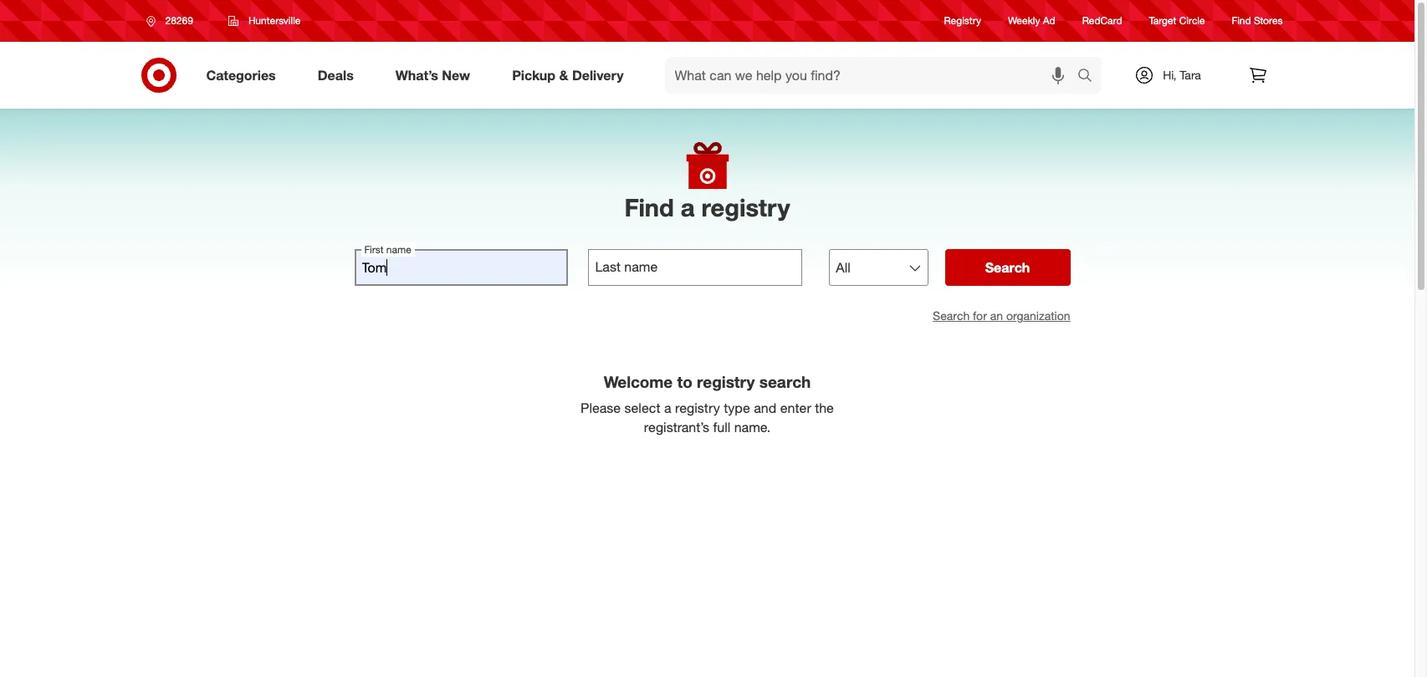 Task type: vqa. For each thing, say whether or not it's contained in the screenshot.
the topmost a
yes



Task type: describe. For each thing, give the bounding box(es) containing it.
weekly ad link
[[1008, 14, 1056, 28]]

28269 button
[[135, 6, 211, 36]]

search for search
[[986, 260, 1030, 276]]

pickup & delivery
[[512, 67, 624, 83]]

deals
[[318, 67, 354, 83]]

pickup
[[512, 67, 556, 83]]

welcome to registry search please select a registry type and enter the registrant's full name.
[[581, 372, 834, 436]]

search for an organization
[[933, 309, 1071, 323]]

an
[[991, 309, 1003, 323]]

find stores
[[1232, 15, 1283, 27]]

search button
[[1070, 57, 1110, 97]]

tara
[[1180, 68, 1202, 82]]

organization
[[1007, 309, 1071, 323]]

1 horizontal spatial search
[[1070, 68, 1110, 85]]

search for search for an organization
[[933, 309, 970, 323]]

search for an organization link
[[933, 309, 1071, 323]]

new
[[442, 67, 470, 83]]

huntersville button
[[217, 6, 312, 36]]

search button
[[945, 250, 1071, 286]]

28269
[[165, 14, 193, 27]]

for
[[973, 309, 987, 323]]

target circle link
[[1150, 14, 1206, 28]]

&
[[559, 67, 569, 83]]

registry for to
[[697, 372, 755, 392]]

enter
[[781, 400, 812, 417]]

circle
[[1180, 15, 1206, 27]]

hi,
[[1163, 68, 1177, 82]]

registry
[[944, 15, 982, 27]]

target circle
[[1150, 15, 1206, 27]]

select
[[625, 400, 661, 417]]

what's
[[396, 67, 438, 83]]

pickup & delivery link
[[498, 57, 645, 94]]

huntersville
[[248, 14, 301, 27]]

registry link
[[944, 14, 982, 28]]

find a registry
[[625, 192, 790, 223]]



Task type: locate. For each thing, give the bounding box(es) containing it.
categories link
[[192, 57, 297, 94]]

0 vertical spatial search
[[986, 260, 1030, 276]]

hi, tara
[[1163, 68, 1202, 82]]

search left for
[[933, 309, 970, 323]]

weekly
[[1008, 15, 1041, 27]]

please
[[581, 400, 621, 417]]

0 horizontal spatial search
[[933, 309, 970, 323]]

target
[[1150, 15, 1177, 27]]

search
[[1070, 68, 1110, 85], [760, 372, 811, 392]]

stores
[[1254, 15, 1283, 27]]

categories
[[206, 67, 276, 83]]

search up search for an organization
[[986, 260, 1030, 276]]

0 horizontal spatial find
[[625, 192, 674, 223]]

0 vertical spatial search
[[1070, 68, 1110, 85]]

What can we help you find? suggestions appear below search field
[[665, 57, 1082, 94]]

2 vertical spatial registry
[[675, 400, 720, 417]]

name.
[[734, 419, 771, 436]]

what's new
[[396, 67, 470, 83]]

deals link
[[304, 57, 375, 94]]

registrant's
[[644, 419, 710, 436]]

None text field
[[354, 250, 569, 286], [589, 250, 803, 286], [354, 250, 569, 286], [589, 250, 803, 286]]

the
[[815, 400, 834, 417]]

registry for a
[[702, 192, 790, 223]]

a inside welcome to registry search please select a registry type and enter the registrant's full name.
[[664, 400, 672, 417]]

find stores link
[[1232, 14, 1283, 28]]

find for find stores
[[1232, 15, 1252, 27]]

find for find a registry
[[625, 192, 674, 223]]

1 horizontal spatial a
[[681, 192, 695, 223]]

welcome
[[604, 372, 673, 392]]

1 vertical spatial find
[[625, 192, 674, 223]]

0 horizontal spatial a
[[664, 400, 672, 417]]

0 vertical spatial find
[[1232, 15, 1252, 27]]

search down redcard 'link'
[[1070, 68, 1110, 85]]

0 horizontal spatial search
[[760, 372, 811, 392]]

1 vertical spatial registry
[[697, 372, 755, 392]]

weekly ad
[[1008, 15, 1056, 27]]

search up enter
[[760, 372, 811, 392]]

search
[[986, 260, 1030, 276], [933, 309, 970, 323]]

and
[[754, 400, 777, 417]]

delivery
[[572, 67, 624, 83]]

redcard
[[1083, 15, 1123, 27]]

a
[[681, 192, 695, 223], [664, 400, 672, 417]]

0 vertical spatial registry
[[702, 192, 790, 223]]

1 vertical spatial search
[[933, 309, 970, 323]]

registry
[[702, 192, 790, 223], [697, 372, 755, 392], [675, 400, 720, 417]]

redcard link
[[1083, 14, 1123, 28]]

1 horizontal spatial search
[[986, 260, 1030, 276]]

0 vertical spatial a
[[681, 192, 695, 223]]

full
[[713, 419, 731, 436]]

search inside welcome to registry search please select a registry type and enter the registrant's full name.
[[760, 372, 811, 392]]

ad
[[1043, 15, 1056, 27]]

1 vertical spatial a
[[664, 400, 672, 417]]

to
[[677, 372, 693, 392]]

find
[[1232, 15, 1252, 27], [625, 192, 674, 223]]

1 horizontal spatial find
[[1232, 15, 1252, 27]]

1 vertical spatial search
[[760, 372, 811, 392]]

type
[[724, 400, 751, 417]]

what's new link
[[381, 57, 491, 94]]

search inside button
[[986, 260, 1030, 276]]



